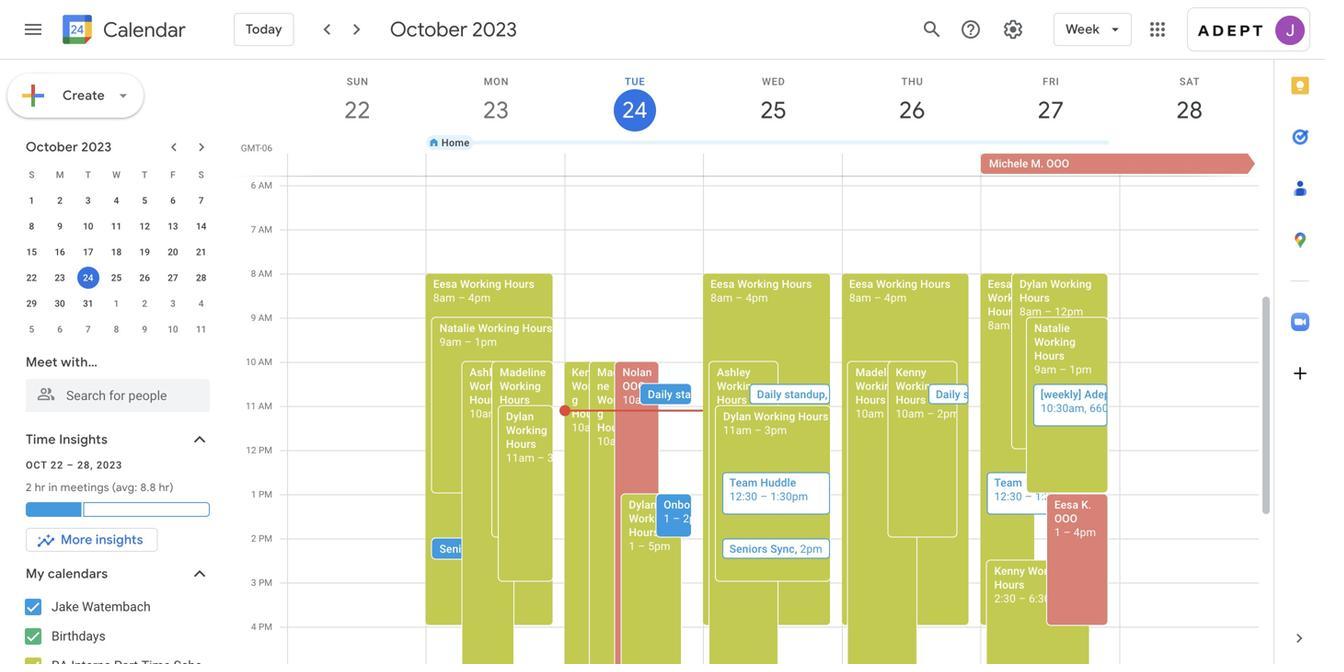 Task type: locate. For each thing, give the bounding box(es) containing it.
10 element
[[77, 215, 99, 238]]

6 am from the top
[[258, 401, 273, 412]]

2 row from the top
[[17, 188, 215, 214]]

7 down 31 element
[[86, 324, 91, 335]]

6 inside grid
[[251, 180, 256, 191]]

dylan working hours 11am – 3pm
[[506, 411, 570, 465], [724, 411, 829, 437]]

2 10am from the left
[[500, 408, 528, 421]]

cell
[[288, 135, 427, 150], [288, 154, 427, 176], [427, 154, 565, 176], [565, 154, 704, 176], [704, 154, 843, 176], [843, 154, 981, 176], [1120, 154, 1259, 176]]

7 for 7 am
[[251, 224, 256, 235]]

0 vertical spatial 22
[[343, 95, 369, 126]]

3 10am from the left
[[717, 408, 746, 421]]

Meet with… search field
[[0, 346, 228, 412]]

1 daily from the left
[[648, 389, 673, 401]]

2 pm from the top
[[259, 489, 273, 500]]

sync
[[481, 543, 505, 556], [771, 543, 795, 556]]

1 horizontal spatial daily
[[757, 389, 782, 401]]

1 horizontal spatial 8
[[114, 324, 119, 335]]

8 down 7 am
[[251, 268, 256, 279]]

5 am from the top
[[258, 357, 273, 368]]

pm up 2 pm
[[259, 489, 273, 500]]

2 horizontal spatial kenny
[[995, 565, 1026, 578]]

22 element
[[21, 267, 43, 289]]

seniors
[[440, 543, 478, 556], [730, 543, 768, 556]]

1 left 5pm
[[629, 540, 635, 553]]

change button up m.
[[982, 135, 1099, 150]]

1 up 5pm
[[664, 513, 670, 526]]

19
[[139, 247, 150, 258]]

9 am
[[251, 313, 273, 324]]

24 up 31
[[83, 273, 93, 284]]

9
[[57, 221, 63, 232], [251, 313, 256, 324], [142, 324, 147, 335]]

– inside kenny working hours 10am – 2pm
[[927, 408, 935, 421]]

row down november 1 element
[[17, 317, 215, 342]]

–
[[458, 292, 466, 305], [736, 292, 743, 305], [875, 292, 882, 305], [1045, 306, 1052, 319], [1013, 319, 1021, 332], [465, 336, 472, 349], [1060, 364, 1067, 377], [501, 408, 508, 421], [531, 408, 539, 421], [748, 408, 756, 421], [887, 408, 895, 421], [927, 408, 935, 421], [755, 424, 762, 437], [538, 452, 545, 465], [67, 460, 74, 471], [761, 491, 768, 504], [1025, 491, 1033, 504], [673, 513, 680, 526], [1064, 527, 1071, 539], [638, 540, 646, 553], [1019, 593, 1027, 606]]

am down "6 am"
[[258, 224, 273, 235]]

2 team from the left
[[995, 477, 1023, 490]]

22 right the oct
[[51, 460, 64, 471]]

fri
[[1043, 76, 1060, 87]]

madeline inside madeline working hours 10am – 6:30pm
[[856, 366, 902, 379]]

seniors for seniors sync , 2pm
[[730, 543, 768, 556]]

11 for 11 am
[[246, 401, 256, 412]]

kenny for kenny working hours 2:30 – 6:30pm
[[995, 565, 1026, 578]]

27 link
[[1030, 89, 1072, 132]]

10 inside november 10 element
[[168, 324, 178, 335]]

standup left madeline working hours 10am – 6:30pm
[[785, 389, 826, 401]]

2 daily from the left
[[757, 389, 782, 401]]

1 sync from the left
[[481, 543, 505, 556]]

25 down the 18
[[111, 273, 122, 284]]

meet
[[26, 354, 58, 371]]

0 vertical spatial 26
[[898, 95, 924, 126]]

1 dylan working hours 11am – 3pm from the left
[[506, 411, 570, 465]]

pm down 1 pm
[[259, 534, 273, 545]]

26 down thu
[[898, 95, 924, 126]]

4 change from the left
[[997, 137, 1033, 148]]

1 12:30 from the left
[[730, 491, 758, 504]]

6 am
[[251, 180, 273, 191]]

november 2 element
[[134, 293, 156, 315]]

ooo inside nolan ooo
[[623, 380, 646, 393]]

wed
[[762, 76, 786, 87]]

november 11 element
[[190, 319, 212, 341]]

1 eesa working hours 8am – 4pm from the left
[[433, 278, 535, 305]]

2 vertical spatial 11
[[246, 401, 256, 412]]

dylan working hours 11am – 3pm left kenny workin g hours
[[506, 411, 570, 465]]

row group
[[17, 188, 215, 342]]

eesa
[[433, 278, 457, 291], [711, 278, 735, 291], [850, 278, 874, 291], [988, 278, 1012, 291], [1055, 499, 1079, 512]]

0 horizontal spatial hr
[[35, 481, 46, 495]]

gmt-
[[241, 143, 262, 154]]

22
[[343, 95, 369, 126], [26, 273, 37, 284], [51, 460, 64, 471]]

g left 'madeli ne workin g hours'
[[572, 394, 578, 407]]

12 inside october 2023 grid
[[139, 221, 150, 232]]

madeline working hours 10am – 6:30pm
[[856, 366, 935, 421]]

4 10am from the left
[[856, 408, 884, 421]]

sync for seniors sync
[[481, 543, 505, 556]]

1 vertical spatial 28
[[196, 273, 207, 284]]

madeline working hours 10am – 2pm
[[500, 366, 564, 421]]

2 seniors from the left
[[730, 543, 768, 556]]

0 horizontal spatial t
[[85, 169, 91, 180]]

2 horizontal spatial 22
[[343, 95, 369, 126]]

0 horizontal spatial 11am
[[506, 452, 535, 465]]

1 horizontal spatial natalie working hours 9am – 1pm
[[1035, 322, 1092, 377]]

change up michele m. ooo row
[[719, 137, 755, 148]]

1 t from the left
[[85, 169, 91, 180]]

15 element
[[21, 241, 43, 263]]

25 inside row
[[111, 273, 122, 284]]

0 horizontal spatial ashley
[[470, 366, 504, 379]]

my calendars
[[26, 566, 108, 583]]

13
[[168, 221, 178, 232]]

16 element
[[49, 241, 71, 263]]

5 up 12 element
[[142, 195, 147, 206]]

11am up the onboarding!
[[724, 424, 752, 437]]

1 horizontal spatial 11
[[196, 324, 207, 335]]

2 horizontal spatial daily
[[936, 389, 961, 401]]

meetings
[[61, 481, 109, 495]]

standup right nolan ooo
[[676, 389, 716, 401]]

7 for november 7 element
[[86, 324, 91, 335]]

4 up 'november 11' "element"
[[199, 298, 204, 309]]

5 pm from the top
[[259, 622, 273, 633]]

28 element
[[190, 267, 212, 289]]

3 daily from the left
[[936, 389, 961, 401]]

change down 24 link at the top left
[[580, 137, 617, 148]]

2 horizontal spatial ,
[[1085, 402, 1087, 415]]

1 vertical spatial 6
[[170, 195, 176, 206]]

1 horizontal spatial 9
[[142, 324, 147, 335]]

week
[[1066, 21, 1100, 38]]

22 down the sun
[[343, 95, 369, 126]]

22 for sun 22
[[343, 95, 369, 126]]

20 element
[[162, 241, 184, 263]]

0 horizontal spatial daily standup
[[648, 389, 716, 401]]

hr right 8.8
[[159, 481, 170, 495]]

october 2023 up "m"
[[26, 139, 112, 156]]

8 down november 1 element
[[114, 324, 119, 335]]

1 horizontal spatial team
[[995, 477, 1023, 490]]

11 up the 18
[[111, 221, 122, 232]]

4 for november 4 element
[[199, 298, 204, 309]]

2 change from the left
[[719, 137, 755, 148]]

in
[[48, 481, 58, 495]]

0 horizontal spatial 12
[[139, 221, 150, 232]]

row containing 15
[[17, 239, 215, 265]]

12:30 left eesa k. ooo 1 – 4pm
[[995, 491, 1023, 504]]

october 2023
[[390, 17, 517, 42], [26, 139, 112, 156]]

28 down sat
[[1176, 95, 1202, 126]]

row
[[17, 162, 215, 188], [17, 188, 215, 214], [17, 214, 215, 239], [17, 239, 215, 265], [17, 265, 215, 291], [17, 291, 215, 317], [17, 317, 215, 342]]

0 vertical spatial workin
[[572, 380, 607, 393]]

27 down "20"
[[168, 273, 178, 284]]

grid
[[236, 60, 1274, 665]]

3 up 10 "element" on the top
[[86, 195, 91, 206]]

michele
[[990, 157, 1029, 170]]

24 down tue
[[621, 96, 647, 125]]

12 element
[[134, 215, 156, 238]]

– inside eesa k. ooo 1 – 4pm
[[1064, 527, 1071, 539]]

madeline inside madeline working hours 10am – 2pm
[[500, 366, 546, 379]]

11 down "10 am"
[[246, 401, 256, 412]]

1 horizontal spatial ashley working hours 10am – 6:30pm
[[717, 366, 796, 421]]

0 vertical spatial 1pm
[[475, 336, 497, 349]]

october 2023 grid
[[17, 162, 215, 342]]

1 daily standup button from the left
[[641, 384, 849, 405]]

ooo down nolan
[[623, 380, 646, 393]]

1 vertical spatial 9
[[251, 313, 256, 324]]

3 inside grid
[[251, 578, 256, 589]]

2 madeline from the left
[[856, 366, 902, 379]]

27 inside the 27 element
[[168, 273, 178, 284]]

hr left in
[[35, 481, 46, 495]]

22 inside grid
[[343, 95, 369, 126]]

seniors sync
[[440, 543, 505, 556]]

daily standup down nolan
[[648, 389, 716, 401]]

change up michele
[[997, 137, 1033, 148]]

28 down 21
[[196, 273, 207, 284]]

8 for 8 am
[[251, 268, 256, 279]]

4 am from the top
[[258, 313, 273, 324]]

19 element
[[134, 241, 156, 263]]

change for 2nd 'change' button from left
[[719, 137, 755, 148]]

4 pm from the top
[[259, 578, 273, 589]]

3 up november 10 element
[[170, 298, 176, 309]]

23 up 30
[[55, 273, 65, 284]]

1 natalie from the left
[[440, 322, 475, 335]]

1 horizontal spatial kenny
[[896, 366, 927, 379]]

2023 up (
[[97, 460, 123, 471]]

24 link
[[614, 89, 656, 132]]

0 horizontal spatial october
[[26, 139, 78, 156]]

1 vertical spatial 7
[[251, 224, 256, 235]]

2 eesa working hours 8am – 4pm from the left
[[711, 278, 812, 305]]

am down 9 am
[[258, 357, 273, 368]]

0 horizontal spatial 9
[[57, 221, 63, 232]]

0 vertical spatial ooo
[[1047, 157, 1070, 170]]

4 down 3 pm
[[251, 622, 256, 633]]

1 horizontal spatial october
[[390, 17, 468, 42]]

2 change button from the left
[[704, 135, 821, 150]]

michele m. ooo button
[[981, 154, 1259, 174]]

ooo inside row
[[1047, 157, 1070, 170]]

0 horizontal spatial 28
[[196, 273, 207, 284]]

october 2023 up mon
[[390, 17, 517, 42]]

3 am from the top
[[258, 268, 273, 279]]

row down the 11 element
[[17, 239, 215, 265]]

change button up michele m. ooo row
[[704, 135, 821, 150]]

11am down madeline working hours 10am – 2pm
[[506, 452, 535, 465]]

kenny inside kenny working hours 10am – 2pm
[[896, 366, 927, 379]]

working inside kenny working hours 2:30 – 6:30pm
[[1028, 565, 1070, 578]]

12:30 right the onboarding!
[[730, 491, 758, 504]]

2 natalie from the left
[[1035, 322, 1071, 335]]

12 up '19'
[[139, 221, 150, 232]]

0 vertical spatial 24
[[621, 96, 647, 125]]

15
[[26, 247, 37, 258]]

7 down "6 am"
[[251, 224, 256, 235]]

natalie working hours 9am – 1pm down "12pm"
[[1035, 322, 1092, 377]]

6:30pm inside kenny working hours 2:30 – 6:30pm
[[1029, 593, 1067, 606]]

2 dylan working hours 11am – 3pm from the left
[[724, 411, 829, 437]]

10 for november 10 element
[[168, 324, 178, 335]]

1 daily standup from the left
[[648, 389, 716, 401]]

4pm
[[469, 292, 491, 305], [746, 292, 768, 305], [885, 292, 907, 305], [1024, 319, 1046, 332], [1074, 527, 1097, 539]]

28
[[1176, 95, 1202, 126], [196, 273, 207, 284]]

0 horizontal spatial 6
[[57, 324, 63, 335]]

hr
[[35, 481, 46, 495], [159, 481, 170, 495]]

4 change button from the left
[[982, 135, 1099, 150]]

0 horizontal spatial 3pm
[[548, 452, 570, 465]]

hours inside madeline working hours 10am – 6:30pm
[[856, 394, 886, 407]]

2 down 26 element
[[142, 298, 147, 309]]

0 horizontal spatial ashley working hours 10am – 6:30pm
[[470, 366, 549, 421]]

sync inside 'button'
[[481, 543, 505, 556]]

11 down november 4 element
[[196, 324, 207, 335]]

1 vertical spatial 11
[[196, 324, 207, 335]]

change
[[580, 137, 617, 148], [719, 137, 755, 148], [858, 137, 894, 148], [997, 137, 1033, 148]]

michele m. ooo
[[990, 157, 1070, 170]]

jake
[[52, 600, 79, 615]]

2 daily standup button from the left
[[929, 384, 1137, 405]]

working
[[460, 278, 502, 291], [738, 278, 779, 291], [877, 278, 918, 291], [1051, 278, 1092, 291], [988, 292, 1030, 305], [478, 322, 520, 335], [1035, 336, 1076, 349], [470, 380, 511, 393], [500, 380, 541, 393], [717, 380, 759, 393], [856, 380, 897, 393], [896, 380, 937, 393], [754, 411, 796, 423], [506, 424, 548, 437], [629, 513, 671, 526], [1028, 565, 1070, 578]]

0 vertical spatial 9
[[57, 221, 63, 232]]

27 down fri
[[1037, 95, 1063, 126]]

0 horizontal spatial 24
[[83, 273, 93, 284]]

0 horizontal spatial 22
[[26, 273, 37, 284]]

2 down "m"
[[57, 195, 63, 206]]

20
[[168, 247, 178, 258]]

2 horizontal spatial 11
[[246, 401, 256, 412]]

daily standup for second daily standup button from right
[[648, 389, 716, 401]]

24 cell
[[74, 265, 102, 291]]

g down "ne"
[[597, 408, 604, 421]]

tab list
[[1275, 60, 1326, 613]]

0 horizontal spatial standup
[[676, 389, 716, 401]]

6 row from the top
[[17, 291, 215, 317]]

am down 8 am
[[258, 313, 273, 324]]

3 standup from the left
[[964, 389, 1004, 401]]

10am
[[470, 408, 498, 421], [500, 408, 528, 421], [717, 408, 746, 421], [856, 408, 884, 421], [896, 408, 925, 421]]

5 10am from the left
[[896, 408, 925, 421]]

7 inside grid
[[251, 224, 256, 235]]

1 horizontal spatial team huddle 12:30 – 1:30pm
[[995, 477, 1073, 504]]

1 horizontal spatial 1:30pm
[[1036, 491, 1073, 504]]

1 horizontal spatial ashley
[[717, 366, 751, 379]]

0 vertical spatial 6
[[251, 180, 256, 191]]

ooo right m.
[[1047, 157, 1070, 170]]

3pm
[[765, 424, 787, 437], [548, 452, 570, 465]]

16
[[55, 247, 65, 258]]

1 vertical spatial 27
[[168, 273, 178, 284]]

1 seniors from the left
[[440, 543, 478, 556]]

row containing 5
[[17, 317, 215, 342]]

6 for 6 am
[[251, 180, 256, 191]]

17
[[83, 247, 93, 258]]

4 row from the top
[[17, 239, 215, 265]]

1 pm from the top
[[259, 445, 273, 456]]

1 horizontal spatial 22
[[51, 460, 64, 471]]

11 inside "element"
[[196, 324, 207, 335]]

10 inside 10 "element"
[[83, 221, 93, 232]]

1 horizontal spatial ,
[[826, 389, 828, 401]]

– inside madeline working hours 10am – 2pm
[[531, 408, 539, 421]]

0 horizontal spatial daily
[[648, 389, 673, 401]]

25 down wed
[[759, 95, 786, 126]]

0 vertical spatial 23
[[482, 95, 508, 126]]

1 ashley from the left
[[470, 366, 504, 379]]

22 down 15
[[26, 273, 37, 284]]

0 horizontal spatial 23
[[55, 273, 65, 284]]

3 change from the left
[[858, 137, 894, 148]]

1 vertical spatial 22
[[26, 273, 37, 284]]

1 change from the left
[[580, 137, 617, 148]]

1 horizontal spatial madeline
[[856, 366, 902, 379]]

1 inside onboarding! 1 – 2pm
[[664, 513, 670, 526]]

natalie working hours 9am – 1pm up madeline working hours 10am – 2pm
[[440, 322, 553, 349]]

1:30pm
[[771, 491, 809, 504], [1036, 491, 1073, 504]]

2 vertical spatial ooo
[[1055, 513, 1078, 526]]

working inside dylan working hours 1 – 5pm
[[629, 513, 671, 526]]

november 4 element
[[190, 293, 212, 315]]

1 up kenny working hours 2:30 – 6:30pm
[[1055, 527, 1061, 539]]

1 madeline from the left
[[500, 366, 546, 379]]

10am inside kenny working hours 10am – 2pm
[[896, 408, 925, 421]]

0 horizontal spatial 10
[[83, 221, 93, 232]]

0 vertical spatial 7
[[199, 195, 204, 206]]

dylan working hours 11am – 3pm down daily standup ,
[[724, 411, 829, 437]]

t right "m"
[[85, 169, 91, 180]]

ooo for eesa k. ooo 1 – 4pm
[[1055, 513, 1078, 526]]

1 horizontal spatial 4
[[199, 298, 204, 309]]

1 vertical spatial 12
[[246, 445, 256, 456]]

row containing 29
[[17, 291, 215, 317]]

28,
[[77, 460, 93, 471]]

1 am from the top
[[258, 180, 273, 191]]

2
[[57, 195, 63, 206], [142, 298, 147, 309], [26, 481, 32, 495], [251, 534, 256, 545]]

natalie
[[440, 322, 475, 335], [1035, 322, 1071, 335]]

8am
[[433, 292, 456, 305], [711, 292, 733, 305], [850, 292, 872, 305], [1020, 306, 1042, 319], [988, 319, 1011, 332]]

31
[[83, 298, 93, 309]]

daily standup button
[[641, 384, 849, 405], [929, 384, 1137, 405]]

23 element
[[49, 267, 71, 289]]

1 horizontal spatial 12
[[246, 445, 256, 456]]

0 vertical spatial 25
[[759, 95, 786, 126]]

grid containing 22
[[236, 60, 1274, 665]]

change button down 24 link at the top left
[[566, 135, 682, 150]]

pm
[[259, 445, 273, 456], [259, 489, 273, 500], [259, 534, 273, 545], [259, 578, 273, 589], [259, 622, 273, 633]]

add location
[[1135, 137, 1196, 148]]

4 up the 11 element
[[114, 195, 119, 206]]

create
[[63, 87, 105, 104]]

9 up 16 "element"
[[57, 221, 63, 232]]

create button
[[7, 74, 143, 118]]

t left f
[[142, 169, 148, 180]]

1 change button from the left
[[566, 135, 682, 150]]

0 horizontal spatial 1pm
[[475, 336, 497, 349]]

1 vertical spatial 25
[[111, 273, 122, 284]]

2 vertical spatial 10
[[246, 357, 256, 368]]

1 vertical spatial 8
[[251, 268, 256, 279]]

0 horizontal spatial natalie working hours 9am – 1pm
[[440, 322, 553, 349]]

3 change button from the left
[[843, 135, 960, 150]]

kenny inside kenny workin g hours
[[572, 366, 603, 379]]

3 up 4 pm
[[251, 578, 256, 589]]

workin down "ne"
[[597, 394, 632, 407]]

0 vertical spatial 10
[[83, 221, 93, 232]]

4 inside grid
[[251, 622, 256, 633]]

9 up "10 am"
[[251, 313, 256, 324]]

with…
[[61, 354, 98, 371]]

3 inside november 3 element
[[170, 298, 176, 309]]

1 natalie working hours 9am – 1pm from the left
[[440, 322, 553, 349]]

3
[[86, 195, 91, 206], [170, 298, 176, 309], [251, 578, 256, 589]]

oct
[[26, 460, 47, 471]]

2 ashley working hours 10am – 6:30pm from the left
[[717, 366, 796, 421]]

kenny inside kenny working hours 2:30 – 6:30pm
[[995, 565, 1026, 578]]

row down w
[[17, 188, 215, 214]]

s right f
[[198, 169, 204, 180]]

9 for 9 am
[[251, 313, 256, 324]]

am down 06 on the left top of the page
[[258, 180, 273, 191]]

calendar heading
[[99, 17, 186, 43]]

10 down november 3 element
[[168, 324, 178, 335]]

am down 7 am
[[258, 268, 273, 279]]

change for first 'change' button from left
[[580, 137, 617, 148]]

ooo inside eesa k. ooo 1 – 4pm
[[1055, 513, 1078, 526]]

am for 11 am
[[258, 401, 273, 412]]

2 s from the left
[[198, 169, 204, 180]]

3 for november 3 element
[[170, 298, 176, 309]]

t
[[85, 169, 91, 180], [142, 169, 148, 180]]

12 down 11 am
[[246, 445, 256, 456]]

1 horizontal spatial 7
[[199, 195, 204, 206]]

november 9 element
[[134, 319, 156, 341]]

1 vertical spatial workin
[[597, 394, 632, 407]]

november 1 element
[[105, 293, 127, 315]]

kenny
[[572, 366, 603, 379], [896, 366, 927, 379], [995, 565, 1026, 578]]

10 up 17
[[83, 221, 93, 232]]

31 element
[[77, 293, 99, 315]]

2 down 1 pm
[[251, 534, 256, 545]]

hours inside kenny workin g hours
[[572, 408, 602, 421]]

6
[[251, 180, 256, 191], [170, 195, 176, 206], [57, 324, 63, 335]]

seniors inside 'button'
[[440, 543, 478, 556]]

row up november 8 element
[[17, 291, 215, 317]]

0 horizontal spatial 27
[[168, 273, 178, 284]]

hours
[[505, 278, 535, 291], [782, 278, 812, 291], [921, 278, 951, 291], [1020, 292, 1050, 305], [988, 306, 1019, 319], [522, 322, 553, 335], [1035, 350, 1065, 363], [470, 394, 500, 407], [500, 394, 530, 407], [717, 394, 748, 407], [856, 394, 886, 407], [896, 394, 926, 407], [572, 408, 602, 421], [799, 411, 829, 423], [597, 422, 628, 435], [506, 438, 537, 451], [629, 527, 659, 539], [995, 579, 1025, 592]]

2 vertical spatial 4
[[251, 622, 256, 633]]

9 for november 9 element
[[142, 324, 147, 335]]

1 horizontal spatial sync
[[771, 543, 795, 556]]

team huddle 12:30 – 1:30pm left k.
[[995, 477, 1073, 504]]

row up november 1 element
[[17, 265, 215, 291]]

6 down 30 element
[[57, 324, 63, 335]]

0 horizontal spatial 7
[[86, 324, 91, 335]]

11
[[111, 221, 122, 232], [196, 324, 207, 335], [246, 401, 256, 412]]

3 row from the top
[[17, 214, 215, 239]]

2 horizontal spatial 8
[[251, 268, 256, 279]]

8am inside dylan working hours 8am – 12pm
[[1020, 306, 1042, 319]]

ooo up kenny working hours 2:30 – 6:30pm
[[1055, 513, 1078, 526]]

today button
[[234, 7, 294, 52]]

5 row from the top
[[17, 265, 215, 291]]

12:30
[[730, 491, 758, 504], [995, 491, 1023, 504]]

6 down f
[[170, 195, 176, 206]]

1 row from the top
[[17, 162, 215, 188]]

7 row from the top
[[17, 317, 215, 342]]

(
[[112, 481, 116, 495]]

2023 up mon
[[472, 17, 517, 42]]

0 vertical spatial ,
[[826, 389, 828, 401]]

4pm inside eesa k. ooo 1 – 4pm
[[1074, 527, 1097, 539]]

1 horizontal spatial 10
[[168, 324, 178, 335]]

nolan ooo button
[[615, 362, 659, 665]]

23 down mon
[[482, 95, 508, 126]]

0 horizontal spatial team
[[730, 477, 758, 490]]

daily standup ,
[[757, 389, 831, 401]]

1 horizontal spatial 23
[[482, 95, 508, 126]]

1 1:30pm from the left
[[771, 491, 809, 504]]

1 team huddle 12:30 – 1:30pm from the left
[[730, 477, 809, 504]]

seniors sync button
[[432, 539, 533, 559]]

1 vertical spatial 9am
[[1035, 364, 1057, 377]]

25 link
[[753, 89, 795, 132]]

daily for second daily standup button from right
[[648, 389, 673, 401]]

huddle up eesa k. ooo 1 – 4pm
[[1026, 477, 1061, 490]]

dylan inside dylan working hours 8am – 12pm
[[1020, 278, 1048, 291]]

7 up 14 'element'
[[199, 195, 204, 206]]

time
[[26, 432, 56, 448]]

2 am from the top
[[258, 224, 273, 235]]

0 vertical spatial 9am
[[440, 336, 462, 349]]

0 horizontal spatial ,
[[795, 543, 798, 556]]

daily standup right madeline working hours 10am – 6:30pm
[[936, 389, 1004, 401]]

3 pm from the top
[[259, 534, 273, 545]]

6 for november 6 element
[[57, 324, 63, 335]]

row up 18 element
[[17, 214, 215, 239]]

2 daily standup from the left
[[936, 389, 1004, 401]]

madeli
[[597, 366, 631, 379]]

2023
[[472, 17, 517, 42], [81, 139, 112, 156], [97, 460, 123, 471]]

change button
[[566, 135, 682, 150], [704, 135, 821, 150], [843, 135, 960, 150], [982, 135, 1099, 150]]

2 vertical spatial 8
[[114, 324, 119, 335]]

am up 12 pm
[[258, 401, 273, 412]]

1 horizontal spatial g
[[597, 408, 604, 421]]

2 pm
[[251, 534, 273, 545]]

1 horizontal spatial 11am
[[724, 424, 752, 437]]

3pm down madeline working hours 10am – 2pm
[[548, 452, 570, 465]]

14 element
[[190, 215, 212, 238]]

1 horizontal spatial natalie
[[1035, 322, 1071, 335]]

1 horizontal spatial 27
[[1037, 95, 1063, 126]]

2 huddle from the left
[[1026, 477, 1061, 490]]

8 up 15 element
[[29, 221, 34, 232]]

24 inside grid
[[621, 96, 647, 125]]

pm up 4 pm
[[259, 578, 273, 589]]

eesa k. ooo 1 – 4pm
[[1055, 499, 1097, 539]]

2 hr in meetings ( avg: 8.8 hr )
[[26, 481, 174, 495]]

10 for 10 am
[[246, 357, 256, 368]]

pm for 1 pm
[[259, 489, 273, 500]]

working inside kenny working hours 10am – 2pm
[[896, 380, 937, 393]]

1 horizontal spatial daily standup button
[[929, 384, 1137, 405]]

1 horizontal spatial 3
[[170, 298, 176, 309]]

1:30pm up seniors sync , 2pm on the right
[[771, 491, 809, 504]]

huddle up seniors sync , 2pm on the right
[[761, 477, 797, 490]]

2 hr from the left
[[159, 481, 170, 495]]

1 vertical spatial g
[[597, 408, 604, 421]]

2 sync from the left
[[771, 543, 795, 556]]

1 horizontal spatial standup
[[785, 389, 826, 401]]

0 horizontal spatial 4
[[114, 195, 119, 206]]

0 vertical spatial 5
[[142, 195, 147, 206]]

my calendars button
[[4, 560, 228, 589]]

natalie working hours 9am – 1pm
[[440, 322, 553, 349], [1035, 322, 1092, 377]]



Task type: describe. For each thing, give the bounding box(es) containing it.
kenny working hours 10am – 2pm
[[896, 366, 960, 421]]

dylan working hours 1 – 5pm
[[629, 499, 671, 553]]

jake watembach
[[52, 600, 151, 615]]

working inside dylan working hours 8am – 12pm
[[1051, 278, 1092, 291]]

29 element
[[21, 293, 43, 315]]

26 inside 26 element
[[139, 273, 150, 284]]

calendar
[[103, 17, 186, 43]]

2 ashley from the left
[[717, 366, 751, 379]]

row containing 8
[[17, 214, 215, 239]]

1 inside november 1 element
[[114, 298, 119, 309]]

daily standup for 2nd daily standup button
[[936, 389, 1004, 401]]

11 element
[[105, 215, 127, 238]]

kenny working hours 2:30 – 6:30pm
[[995, 565, 1070, 606]]

oct 22 – 28, 2023
[[26, 460, 123, 471]]

24, today element
[[77, 267, 99, 289]]

Search for people to meet text field
[[37, 379, 199, 412]]

1 vertical spatial 5
[[29, 324, 34, 335]]

home button
[[427, 135, 485, 150]]

hours inside dylan working hours 1 – 5pm
[[629, 527, 659, 539]]

michele m. ooo row
[[280, 154, 1274, 176]]

madeline for madeline working hours 10am – 6:30pm
[[856, 366, 902, 379]]

06
[[262, 143, 273, 154]]

avg:
[[116, 481, 138, 495]]

2 natalie working hours 9am – 1pm from the left
[[1035, 322, 1092, 377]]

2 vertical spatial 2023
[[97, 460, 123, 471]]

today
[[246, 21, 282, 38]]

mon 23
[[482, 76, 509, 126]]

10 am
[[246, 357, 273, 368]]

23 inside mon 23
[[482, 95, 508, 126]]

1 huddle from the left
[[761, 477, 797, 490]]

[weekly]
[[1041, 389, 1082, 401]]

1 down 12 pm
[[251, 489, 256, 500]]

mon
[[484, 76, 509, 87]]

26 element
[[134, 267, 156, 289]]

25 inside wed 25
[[759, 95, 786, 126]]

daily for 2nd daily standup button
[[936, 389, 961, 401]]

sat 28
[[1176, 76, 1202, 126]]

1 inside eesa k. ooo 1 – 4pm
[[1055, 527, 1061, 539]]

hours inside kenny working hours 2:30 – 6:30pm
[[995, 579, 1025, 592]]

23 link
[[475, 89, 517, 132]]

pm for 12 pm
[[259, 445, 273, 456]]

pm for 3 pm
[[259, 578, 273, 589]]

am for 10 am
[[258, 357, 273, 368]]

0 vertical spatial october 2023
[[390, 17, 517, 42]]

30 element
[[49, 293, 71, 315]]

, for seniors sync , 2pm
[[795, 543, 798, 556]]

, for daily standup ,
[[826, 389, 828, 401]]

working inside madeline working hours 10am – 2pm
[[500, 380, 541, 393]]

working inside madeline working hours 10am – 6:30pm
[[856, 380, 897, 393]]

30
[[55, 298, 65, 309]]

kenny for kenny workin g hours
[[572, 366, 603, 379]]

kenny workin g hours button
[[565, 362, 608, 665]]

w
[[112, 169, 121, 180]]

2 t from the left
[[142, 169, 148, 180]]

18 element
[[105, 241, 127, 263]]

2 12:30 from the left
[[995, 491, 1023, 504]]

10:30am ,
[[1041, 402, 1090, 415]]

seniors sync , 2pm
[[730, 543, 823, 556]]

3 for 3 pm
[[251, 578, 256, 589]]

tue 24
[[621, 76, 647, 125]]

eesa inside eesa k. ooo 1 – 4pm
[[1055, 499, 1079, 512]]

adepter
[[1085, 389, 1125, 401]]

calendars
[[48, 566, 108, 583]]

sun 22
[[343, 76, 369, 126]]

– inside dylan working hours 1 – 5pm
[[638, 540, 646, 553]]

11 for the 11 element
[[111, 221, 122, 232]]

26 link
[[891, 89, 934, 132]]

change for second 'change' button from right
[[858, 137, 894, 148]]

5pm
[[648, 540, 671, 553]]

1 ashley working hours 10am – 6:30pm from the left
[[470, 366, 549, 421]]

1 team from the left
[[730, 477, 758, 490]]

3 pm
[[251, 578, 273, 589]]

0 vertical spatial 2023
[[472, 17, 517, 42]]

wed 25
[[759, 76, 786, 126]]

4 pm
[[251, 622, 273, 633]]

0 horizontal spatial 8
[[29, 221, 34, 232]]

0 vertical spatial 3pm
[[765, 424, 787, 437]]

thu
[[902, 76, 924, 87]]

11 am
[[246, 401, 273, 412]]

0 vertical spatial 11am
[[724, 424, 752, 437]]

f
[[170, 169, 176, 180]]

hours inside dylan working hours 8am – 12pm
[[1020, 292, 1050, 305]]

madeline for madeline working hours 10am – 2pm
[[500, 366, 546, 379]]

12pm
[[1055, 306, 1084, 319]]

ne
[[597, 380, 610, 393]]

more insights button
[[26, 528, 158, 552]]

2pm inside kenny working hours 10am – 2pm
[[938, 408, 960, 421]]

1 10am from the left
[[470, 408, 498, 421]]

– inside dylan working hours 8am – 12pm
[[1045, 306, 1052, 319]]

12 for 12 pm
[[246, 445, 256, 456]]

onboarding!
[[664, 499, 725, 512]]

am for 6 am
[[258, 180, 273, 191]]

21 element
[[190, 241, 212, 263]]

1 vertical spatial 3pm
[[548, 452, 570, 465]]

7 am
[[251, 224, 273, 235]]

hours inside 'madeli ne workin g hours'
[[597, 422, 628, 435]]

add location button
[[1121, 135, 1237, 150]]

ooo for michele m. ooo
[[1047, 157, 1070, 170]]

2pm inside onboarding! 1 – 2pm
[[683, 513, 706, 526]]

row containing s
[[17, 162, 215, 188]]

0 horizontal spatial 3
[[86, 195, 91, 206]]

am for 7 am
[[258, 224, 273, 235]]

6:30pm inside madeline working hours 10am – 6:30pm
[[897, 408, 935, 421]]

18
[[111, 247, 122, 258]]

sat
[[1180, 76, 1201, 87]]

0 vertical spatial 4
[[114, 195, 119, 206]]

2 1:30pm from the left
[[1036, 491, 1073, 504]]

1 standup from the left
[[676, 389, 716, 401]]

10:30am
[[1041, 402, 1085, 415]]

row group containing 1
[[17, 188, 215, 342]]

10am inside madeline working hours 10am – 2pm
[[500, 408, 528, 421]]

1 inside dylan working hours 1 – 5pm
[[629, 540, 635, 553]]

1 horizontal spatial 28
[[1176, 95, 1202, 126]]

4 eesa working hours 8am – 4pm from the left
[[988, 278, 1046, 332]]

settings menu image
[[1003, 18, 1025, 41]]

1 pm
[[251, 489, 273, 500]]

– inside onboarding! 1 – 2pm
[[673, 513, 680, 526]]

hours inside kenny working hours 10am – 2pm
[[896, 394, 926, 407]]

november 7 element
[[77, 319, 99, 341]]

1 up 15 element
[[29, 195, 34, 206]]

meet with…
[[26, 354, 98, 371]]

kenny workin g hours
[[572, 366, 607, 421]]

28 link
[[1169, 89, 1211, 132]]

pm for 4 pm
[[259, 622, 273, 633]]

november 3 element
[[162, 293, 184, 315]]

17 element
[[77, 241, 99, 263]]

29
[[26, 298, 37, 309]]

alignment
[[1128, 389, 1178, 401]]

m
[[56, 169, 64, 180]]

28 inside october 2023 grid
[[196, 273, 207, 284]]

14
[[196, 221, 207, 232]]

12 pm
[[246, 445, 273, 456]]

dylan working hours 8am – 12pm
[[1020, 278, 1092, 319]]

21
[[196, 247, 207, 258]]

nolan ooo
[[623, 366, 652, 393]]

22 inside 22 'element'
[[26, 273, 37, 284]]

seniors for seniors sync
[[440, 543, 478, 556]]

1 vertical spatial ,
[[1085, 402, 1087, 415]]

8.8
[[140, 481, 156, 495]]

tue
[[625, 76, 646, 87]]

fri 27
[[1037, 76, 1063, 126]]

8 for november 8 element
[[114, 324, 119, 335]]

)
[[170, 481, 174, 495]]

row containing 22
[[17, 265, 215, 291]]

g inside kenny workin g hours
[[572, 394, 578, 407]]

nolan
[[623, 366, 652, 379]]

1 horizontal spatial 1pm
[[1070, 364, 1092, 377]]

am for 8 am
[[258, 268, 273, 279]]

8 am
[[251, 268, 273, 279]]

22 for oct 22 – 28, 2023
[[51, 460, 64, 471]]

my calendars list
[[4, 593, 228, 665]]

1 horizontal spatial 6
[[170, 195, 176, 206]]

time insights
[[26, 432, 108, 448]]

– inside kenny working hours 2:30 – 6:30pm
[[1019, 593, 1027, 606]]

1 vertical spatial october
[[26, 139, 78, 156]]

2 standup from the left
[[785, 389, 826, 401]]

more
[[61, 532, 92, 549]]

1 s from the left
[[29, 169, 34, 180]]

am for 9 am
[[258, 313, 273, 324]]

november 5 element
[[21, 319, 43, 341]]

10am inside madeline working hours 10am – 6:30pm
[[856, 408, 884, 421]]

2pm inside madeline working hours 10am – 2pm
[[541, 408, 564, 421]]

26 inside grid
[[898, 95, 924, 126]]

dylan inside dylan working hours 1 – 5pm
[[629, 499, 657, 512]]

1 vertical spatial 11am
[[506, 452, 535, 465]]

m.
[[1031, 157, 1044, 170]]

sun
[[347, 76, 369, 87]]

onboarding! 1 – 2pm
[[664, 499, 725, 526]]

4 for 4 pm
[[251, 622, 256, 633]]

2 down the oct
[[26, 481, 32, 495]]

my
[[26, 566, 45, 583]]

hours inside madeline working hours 10am – 2pm
[[500, 394, 530, 407]]

– inside madeline working hours 10am – 6:30pm
[[887, 408, 895, 421]]

change for first 'change' button from the right
[[997, 137, 1033, 148]]

insights
[[96, 532, 143, 549]]

12 for 12
[[139, 221, 150, 232]]

0 horizontal spatial october 2023
[[26, 139, 112, 156]]

k.
[[1082, 499, 1092, 512]]

watembach
[[82, 600, 151, 615]]

main drawer image
[[22, 18, 44, 41]]

25 element
[[105, 267, 127, 289]]

row containing 1
[[17, 188, 215, 214]]

2 team huddle 12:30 – 1:30pm from the left
[[995, 477, 1073, 504]]

11 for 'november 11' "element"
[[196, 324, 207, 335]]

g inside 'madeli ne workin g hours'
[[597, 408, 604, 421]]

10 for 10 "element" on the top
[[83, 221, 93, 232]]

calendar element
[[59, 11, 186, 52]]

13 element
[[162, 215, 184, 238]]

24 inside cell
[[83, 273, 93, 284]]

27 element
[[162, 267, 184, 289]]

week button
[[1054, 7, 1132, 52]]

23 inside row
[[55, 273, 65, 284]]

1 hr from the left
[[35, 481, 46, 495]]

insights
[[59, 432, 108, 448]]

november 10 element
[[162, 319, 184, 341]]

kenny for kenny working hours 10am – 2pm
[[896, 366, 927, 379]]

home
[[442, 137, 470, 148]]

time insights button
[[0, 425, 228, 455]]

november 8 element
[[105, 319, 127, 341]]

1 vertical spatial 2023
[[81, 139, 112, 156]]

sync for seniors sync , 2pm
[[771, 543, 795, 556]]

3 eesa working hours 8am – 4pm from the left
[[850, 278, 951, 305]]

november 6 element
[[49, 319, 71, 341]]

pm for 2 pm
[[259, 534, 273, 545]]

birthdays
[[52, 629, 106, 644]]

27 inside grid
[[1037, 95, 1063, 126]]



Task type: vqa. For each thing, say whether or not it's contained in the screenshot.
middle the Settings
no



